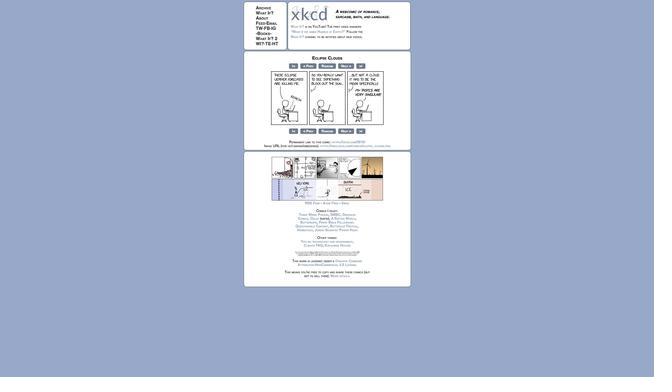 Task type: locate. For each thing, give the bounding box(es) containing it.
eclipse clouds image
[[271, 71, 384, 125]]

xkcd.com logo image
[[291, 5, 330, 23]]



Task type: vqa. For each thing, say whether or not it's contained in the screenshot.
the broken model image
no



Task type: describe. For each thing, give the bounding box(es) containing it.
earth temperature timeline image
[[272, 180, 383, 201]]

selected comics image
[[272, 157, 383, 179]]



